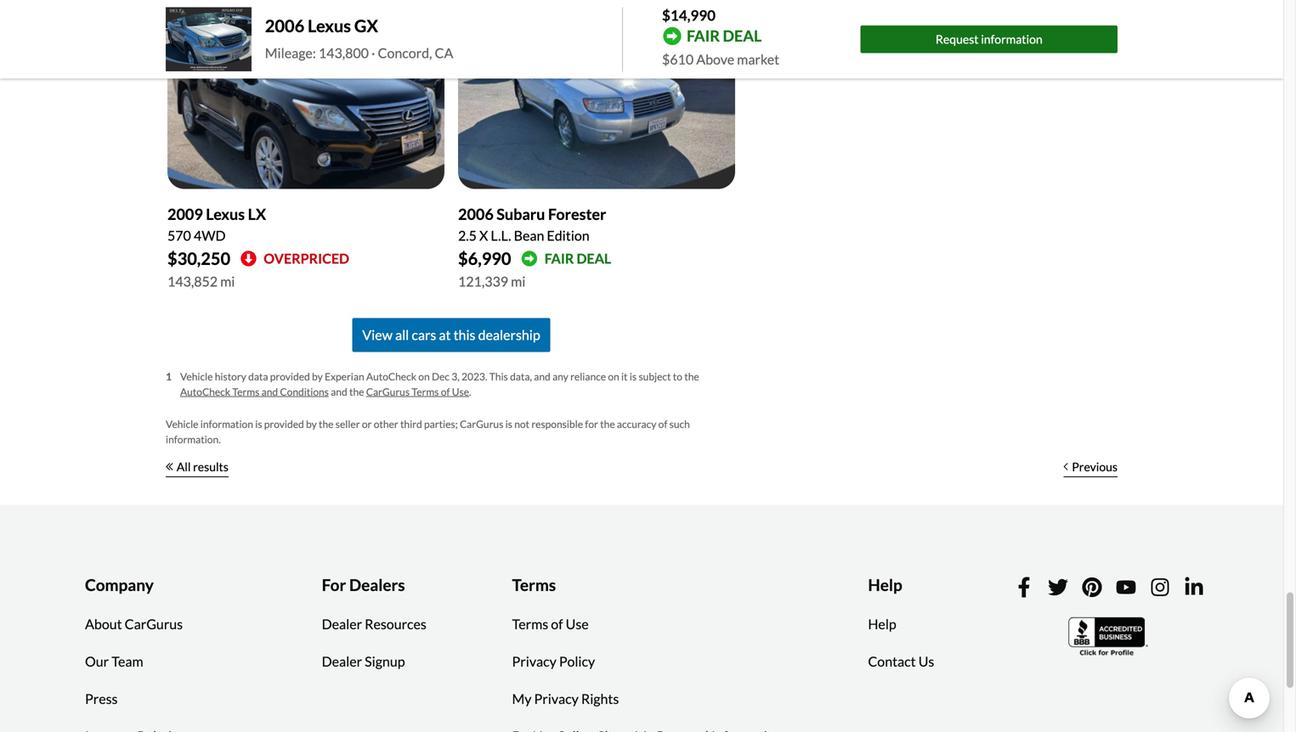 Task type: describe. For each thing, give the bounding box(es) containing it.
our
[[85, 654, 109, 670]]

cars
[[412, 327, 436, 343]]

fair
[[687, 27, 720, 45]]

deal
[[723, 27, 762, 45]]

market
[[737, 51, 780, 68]]

2006 lexus gx image
[[166, 7, 251, 72]]

2009 lexus lx image
[[167, 33, 445, 189]]

dealers
[[349, 575, 405, 595]]

accuracy
[[617, 418, 656, 431]]

help inside help link
[[868, 616, 896, 633]]

information for vehicle
[[200, 418, 253, 431]]

terms down the dec
[[412, 386, 439, 398]]

2009
[[167, 205, 203, 224]]

to
[[673, 371, 682, 383]]

reliance
[[570, 371, 606, 383]]

data,
[[510, 371, 532, 383]]

0 horizontal spatial is
[[255, 418, 262, 431]]

for
[[585, 418, 598, 431]]

of inside vehicle information is provided by the seller or other third parties; cargurus is not responsible for the accuracy of such information.
[[658, 418, 668, 431]]

all results link
[[166, 449, 229, 487]]

conditions
[[280, 386, 329, 398]]

such
[[669, 418, 690, 431]]

$610
[[662, 51, 694, 68]]

.
[[469, 386, 471, 398]]

our team link
[[72, 643, 156, 681]]

dealer resources
[[322, 616, 427, 633]]

2006 subaru forester 2.5 x l.l. bean edition
[[458, 205, 606, 244]]

·
[[371, 44, 375, 61]]

1 help from the top
[[868, 575, 902, 595]]

previous link
[[1057, 449, 1124, 487]]

cargurus inside vehicle information is provided by the seller or other third parties; cargurus is not responsible for the accuracy of such information.
[[460, 418, 503, 431]]

company
[[85, 575, 154, 595]]

cargurus inside 1 vehicle history data provided by experian autocheck on dec 3, 2023. this data, and any reliance on it is subject to the autocheck terms and conditions and the cargurus terms of use .
[[366, 386, 410, 398]]

vehicle inside 1 vehicle history data provided by experian autocheck on dec 3, 2023. this data, and any reliance on it is subject to the autocheck terms and conditions and the cargurus terms of use .
[[180, 371, 213, 383]]

2 horizontal spatial and
[[534, 371, 551, 383]]

view all cars at this dealership
[[362, 327, 540, 343]]

request
[[936, 32, 979, 46]]

information.
[[166, 434, 221, 446]]

not
[[514, 418, 530, 431]]

ca
[[435, 44, 453, 61]]

fair
[[545, 250, 574, 267]]

my privacy rights
[[512, 691, 619, 708]]

privacy policy
[[512, 654, 595, 670]]

mi for $30,250
[[220, 273, 235, 290]]

570
[[167, 227, 191, 244]]

2.5
[[458, 227, 477, 244]]

click for the bbb business review of this auto listing service in cambridge ma image
[[1068, 616, 1150, 658]]

forester
[[548, 205, 606, 224]]

by inside 1 vehicle history data provided by experian autocheck on dec 3, 2023. this data, and any reliance on it is subject to the autocheck terms and conditions and the cargurus terms of use .
[[312, 371, 323, 383]]

history
[[215, 371, 246, 383]]

provided inside vehicle information is provided by the seller or other third parties; cargurus is not responsible for the accuracy of such information.
[[264, 418, 304, 431]]

terms of use
[[512, 616, 589, 633]]

experian
[[325, 371, 364, 383]]

chevron double left image
[[166, 463, 173, 471]]

fair deal image
[[521, 251, 538, 267]]

vehicle inside vehicle information is provided by the seller or other third parties; cargurus is not responsible for the accuracy of such information.
[[166, 418, 198, 431]]

use inside 1 vehicle history data provided by experian autocheck on dec 3, 2023. this data, and any reliance on it is subject to the autocheck terms and conditions and the cargurus terms of use .
[[452, 386, 469, 398]]

1 vertical spatial autocheck
[[180, 386, 230, 398]]

team
[[112, 654, 143, 670]]

1 vehicle history data provided by experian autocheck on dec 3, 2023. this data, and any reliance on it is subject to the autocheck terms and conditions and the cargurus terms of use .
[[166, 371, 699, 398]]

or
[[362, 418, 372, 431]]

policy
[[559, 654, 595, 670]]

121,339
[[458, 273, 508, 290]]

gx
[[354, 16, 378, 36]]

subaru
[[497, 205, 545, 224]]

help link
[[855, 606, 909, 643]]

resources
[[365, 616, 427, 633]]

lx
[[248, 205, 266, 224]]

143,800
[[319, 44, 369, 61]]

$610 above market
[[662, 51, 780, 68]]

seller
[[336, 418, 360, 431]]

concord,
[[378, 44, 432, 61]]

this
[[454, 327, 476, 343]]

my
[[512, 691, 532, 708]]

vehicle information is provided by the seller or other third parties; cargurus is not responsible for the accuracy of such information.
[[166, 418, 690, 446]]

2023.
[[462, 371, 487, 383]]

autocheck terms and conditions link
[[180, 386, 329, 398]]

2006 for subaru
[[458, 205, 494, 224]]

2 on from the left
[[608, 371, 619, 383]]

parties;
[[424, 418, 458, 431]]

for dealers
[[322, 575, 405, 595]]

lexus for 2009
[[206, 205, 245, 224]]

1 horizontal spatial and
[[331, 386, 347, 398]]

1 horizontal spatial use
[[566, 616, 589, 633]]

lexus for 2006
[[308, 16, 351, 36]]

terms of use link
[[499, 606, 601, 643]]

1 on from the left
[[418, 371, 430, 383]]

contact
[[868, 654, 916, 670]]

2006 lexus gx mileage: 143,800 · concord, ca
[[265, 16, 453, 61]]

for
[[322, 575, 346, 595]]

0 horizontal spatial and
[[261, 386, 278, 398]]

subject
[[639, 371, 671, 383]]

the right "to"
[[684, 371, 699, 383]]

signup
[[365, 654, 405, 670]]

4wd
[[194, 227, 226, 244]]

overpriced image
[[241, 251, 257, 267]]

our team
[[85, 654, 143, 670]]

143,852
[[167, 273, 218, 290]]

contact us
[[868, 654, 934, 670]]

contact us link
[[855, 643, 947, 681]]

my privacy rights link
[[499, 681, 632, 718]]

dealer signup link
[[309, 643, 418, 681]]



Task type: locate. For each thing, give the bounding box(es) containing it.
is down autocheck terms and conditions link
[[255, 418, 262, 431]]

information for request
[[981, 32, 1043, 46]]

it
[[621, 371, 628, 383]]

information up information.
[[200, 418, 253, 431]]

0 vertical spatial dealer
[[322, 616, 362, 633]]

mileage:
[[265, 44, 316, 61]]

autocheck
[[366, 371, 416, 383], [180, 386, 230, 398]]

of down the dec
[[441, 386, 450, 398]]

1 horizontal spatial cargurus
[[366, 386, 410, 398]]

2 dealer from the top
[[322, 654, 362, 670]]

0 horizontal spatial information
[[200, 418, 253, 431]]

help up contact
[[868, 616, 896, 633]]

1 vertical spatial by
[[306, 418, 317, 431]]

0 vertical spatial use
[[452, 386, 469, 398]]

lexus up the 143,800 on the left top of page
[[308, 16, 351, 36]]

l.l.
[[491, 227, 511, 244]]

lexus inside 2009 lexus lx 570 4wd
[[206, 205, 245, 224]]

1 vertical spatial dealer
[[322, 654, 362, 670]]

0 horizontal spatial on
[[418, 371, 430, 383]]

the right for
[[600, 418, 615, 431]]

1 horizontal spatial is
[[505, 418, 512, 431]]

dealer
[[322, 616, 362, 633], [322, 654, 362, 670]]

1 horizontal spatial 2006
[[458, 205, 494, 224]]

2009 lexus lx 570 4wd
[[167, 205, 266, 244]]

0 vertical spatial information
[[981, 32, 1043, 46]]

1 horizontal spatial mi
[[511, 273, 526, 290]]

the down experian
[[349, 386, 364, 398]]

1
[[166, 371, 172, 383]]

mi
[[220, 273, 235, 290], [511, 273, 526, 290]]

of up privacy policy
[[551, 616, 563, 633]]

results
[[193, 460, 229, 474]]

edition
[[547, 227, 590, 244]]

0 horizontal spatial lexus
[[206, 205, 245, 224]]

and
[[534, 371, 551, 383], [261, 386, 278, 398], [331, 386, 347, 398]]

vehicle right 1 at left bottom
[[180, 371, 213, 383]]

dealer for dealer signup
[[322, 654, 362, 670]]

2 help from the top
[[868, 616, 896, 633]]

responsible
[[531, 418, 583, 431]]

0 horizontal spatial use
[[452, 386, 469, 398]]

about cargurus
[[85, 616, 183, 633]]

2 horizontal spatial cargurus
[[460, 418, 503, 431]]

2006 subaru forester image
[[458, 33, 735, 189]]

bean
[[514, 227, 544, 244]]

2006 up 'mileage:'
[[265, 16, 304, 36]]

this
[[489, 371, 508, 383]]

vehicle
[[180, 371, 213, 383], [166, 418, 198, 431]]

0 horizontal spatial cargurus
[[125, 616, 183, 633]]

third
[[400, 418, 422, 431]]

121,339 mi
[[458, 273, 526, 290]]

0 vertical spatial lexus
[[308, 16, 351, 36]]

0 horizontal spatial autocheck
[[180, 386, 230, 398]]

view
[[362, 327, 393, 343]]

3,
[[451, 371, 460, 383]]

help
[[868, 575, 902, 595], [868, 616, 896, 633]]

deal
[[577, 250, 611, 267]]

1 vertical spatial provided
[[264, 418, 304, 431]]

is
[[630, 371, 637, 383], [255, 418, 262, 431], [505, 418, 512, 431]]

1 dealer from the top
[[322, 616, 362, 633]]

of left such
[[658, 418, 668, 431]]

help up help link
[[868, 575, 902, 595]]

2 horizontal spatial is
[[630, 371, 637, 383]]

$6,990
[[458, 249, 511, 269]]

dealer for dealer resources
[[322, 616, 362, 633]]

vehicle up information.
[[166, 418, 198, 431]]

dec
[[432, 371, 450, 383]]

143,852 mi
[[167, 273, 235, 290]]

0 vertical spatial 2006
[[265, 16, 304, 36]]

0 vertical spatial provided
[[270, 371, 310, 383]]

chevron left image
[[1063, 463, 1068, 471]]

0 vertical spatial cargurus
[[366, 386, 410, 398]]

request information button
[[861, 26, 1118, 53]]

us
[[919, 654, 934, 670]]

1 horizontal spatial of
[[551, 616, 563, 633]]

terms up privacy policy
[[512, 616, 548, 633]]

1 horizontal spatial lexus
[[308, 16, 351, 36]]

dealer left signup
[[322, 654, 362, 670]]

is right the it
[[630, 371, 637, 383]]

1 vertical spatial lexus
[[206, 205, 245, 224]]

at
[[439, 327, 451, 343]]

1 vertical spatial use
[[566, 616, 589, 633]]

is left not
[[505, 418, 512, 431]]

privacy right my
[[534, 691, 579, 708]]

cargurus inside "link"
[[125, 616, 183, 633]]

lexus inside 2006 lexus gx mileage: 143,800 · concord, ca
[[308, 16, 351, 36]]

by inside vehicle information is provided by the seller or other third parties; cargurus is not responsible for the accuracy of such information.
[[306, 418, 317, 431]]

1 vertical spatial information
[[200, 418, 253, 431]]

use up policy
[[566, 616, 589, 633]]

previous
[[1072, 460, 1118, 474]]

dealer resources link
[[309, 606, 439, 643]]

on left the dec
[[418, 371, 430, 383]]

use down '3,'
[[452, 386, 469, 398]]

all
[[177, 460, 191, 474]]

on left the it
[[608, 371, 619, 383]]

0 vertical spatial autocheck
[[366, 371, 416, 383]]

of inside 1 vehicle history data provided by experian autocheck on dec 3, 2023. this data, and any reliance on it is subject to the autocheck terms and conditions and the cargurus terms of use .
[[441, 386, 450, 398]]

2006
[[265, 16, 304, 36], [458, 205, 494, 224]]

mi for $6,990
[[511, 273, 526, 290]]

dealer down for
[[322, 616, 362, 633]]

autocheck down history
[[180, 386, 230, 398]]

mi down fair deal image
[[511, 273, 526, 290]]

1 vertical spatial help
[[868, 616, 896, 633]]

terms down data on the bottom of the page
[[232, 386, 260, 398]]

2 horizontal spatial of
[[658, 418, 668, 431]]

information right request
[[981, 32, 1043, 46]]

request information
[[936, 32, 1043, 46]]

by down conditions
[[306, 418, 317, 431]]

1 mi from the left
[[220, 273, 235, 290]]

dealer signup
[[322, 654, 405, 670]]

information inside vehicle information is provided by the seller or other third parties; cargurus is not responsible for the accuracy of such information.
[[200, 418, 253, 431]]

cargurus up the other
[[366, 386, 410, 398]]

1 vertical spatial of
[[658, 418, 668, 431]]

0 vertical spatial by
[[312, 371, 323, 383]]

2 vertical spatial cargurus
[[125, 616, 183, 633]]

0 vertical spatial of
[[441, 386, 450, 398]]

by up conditions
[[312, 371, 323, 383]]

data
[[248, 371, 268, 383]]

view all cars at this dealership link
[[352, 318, 551, 352]]

cargurus
[[366, 386, 410, 398], [460, 418, 503, 431], [125, 616, 183, 633]]

is inside 1 vehicle history data provided by experian autocheck on dec 3, 2023. this data, and any reliance on it is subject to the autocheck terms and conditions and the cargurus terms of use .
[[630, 371, 637, 383]]

all results
[[177, 460, 229, 474]]

rights
[[581, 691, 619, 708]]

cargurus up team
[[125, 616, 183, 633]]

by
[[312, 371, 323, 383], [306, 418, 317, 431]]

2 mi from the left
[[511, 273, 526, 290]]

autocheck up the "cargurus terms of use" link
[[366, 371, 416, 383]]

0 vertical spatial help
[[868, 575, 902, 595]]

2006 inside 2006 subaru forester 2.5 x l.l. bean edition
[[458, 205, 494, 224]]

cargurus down .
[[460, 418, 503, 431]]

information inside button
[[981, 32, 1043, 46]]

0 vertical spatial privacy
[[512, 654, 557, 670]]

provided up conditions
[[270, 371, 310, 383]]

about cargurus link
[[72, 606, 196, 643]]

about
[[85, 616, 122, 633]]

privacy
[[512, 654, 557, 670], [534, 691, 579, 708]]

dealer inside dealer signup 'link'
[[322, 654, 362, 670]]

0 horizontal spatial of
[[441, 386, 450, 398]]

$14,990
[[662, 6, 716, 24]]

dealer inside dealer resources link
[[322, 616, 362, 633]]

terms up terms of use
[[512, 575, 556, 595]]

2006 inside 2006 lexus gx mileage: 143,800 · concord, ca
[[265, 16, 304, 36]]

all
[[395, 327, 409, 343]]

dealership
[[478, 327, 540, 343]]

on
[[418, 371, 430, 383], [608, 371, 619, 383]]

fair deal
[[545, 250, 611, 267]]

1 vertical spatial cargurus
[[460, 418, 503, 431]]

2006 up x
[[458, 205, 494, 224]]

1 vertical spatial 2006
[[458, 205, 494, 224]]

and down data on the bottom of the page
[[261, 386, 278, 398]]

2 vertical spatial of
[[551, 616, 563, 633]]

1 vertical spatial privacy
[[534, 691, 579, 708]]

1 horizontal spatial autocheck
[[366, 371, 416, 383]]

0 vertical spatial vehicle
[[180, 371, 213, 383]]

and left any
[[534, 371, 551, 383]]

1 horizontal spatial on
[[608, 371, 619, 383]]

$30,250
[[167, 249, 230, 269]]

0 horizontal spatial 2006
[[265, 16, 304, 36]]

cargurus terms of use link
[[366, 386, 469, 398]]

lexus up 4wd in the top of the page
[[206, 205, 245, 224]]

overpriced
[[264, 250, 349, 267]]

above
[[696, 51, 734, 68]]

0 horizontal spatial mi
[[220, 273, 235, 290]]

fair deal
[[687, 27, 762, 45]]

privacy up my
[[512, 654, 557, 670]]

and down experian
[[331, 386, 347, 398]]

mi right 143,852
[[220, 273, 235, 290]]

2006 for lexus
[[265, 16, 304, 36]]

provided down conditions
[[264, 418, 304, 431]]

1 horizontal spatial information
[[981, 32, 1043, 46]]

privacy policy link
[[499, 643, 608, 681]]

other
[[374, 418, 398, 431]]

provided inside 1 vehicle history data provided by experian autocheck on dec 3, 2023. this data, and any reliance on it is subject to the autocheck terms and conditions and the cargurus terms of use .
[[270, 371, 310, 383]]

1 vertical spatial vehicle
[[166, 418, 198, 431]]

the left seller
[[319, 418, 334, 431]]



Task type: vqa. For each thing, say whether or not it's contained in the screenshot.
143,800
yes



